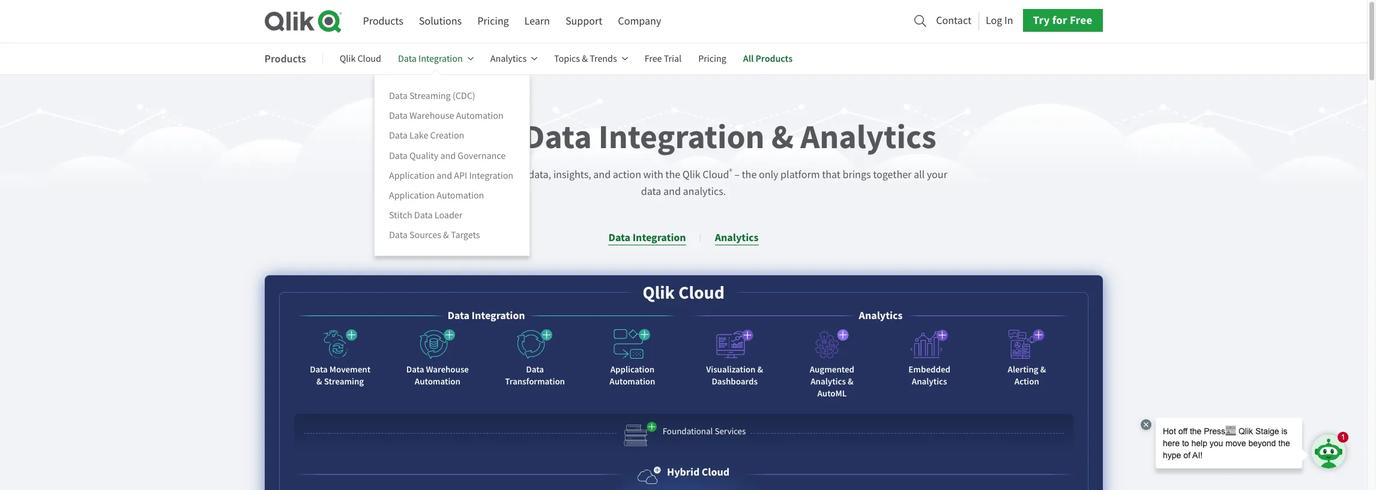 Task type: describe. For each thing, give the bounding box(es) containing it.
integration up data transformation 'button' on the bottom left of page
[[472, 309, 525, 323]]

& inside visualization & dashboards
[[758, 364, 763, 376]]

log in link
[[986, 11, 1014, 30]]

only
[[759, 168, 779, 182]]

embedded analytics
[[909, 364, 951, 388]]

and down creation
[[440, 150, 456, 162]]

support link
[[566, 10, 603, 32]]

integration inside topics & trends menu
[[469, 170, 514, 182]]

qlik main element
[[363, 9, 1103, 32]]

insights,
[[554, 168, 591, 182]]

close
[[420, 168, 445, 182]]

integration down solutions at top left
[[419, 53, 463, 65]]

embedded
[[909, 364, 951, 376]]

data inside button
[[406, 364, 424, 376]]

analytics inside products menu bar
[[490, 53, 527, 65]]

services
[[715, 426, 746, 438]]

close the gaps between data, insights, and action with the qlik cloud ®
[[420, 167, 733, 182]]

application for application automation link on the top left
[[389, 190, 435, 202]]

0 horizontal spatial data integration link
[[398, 44, 474, 73]]

stitch data loader
[[389, 210, 463, 222]]

data warehouse automation inside topics & trends menu
[[389, 110, 504, 122]]

data transformation
[[505, 364, 565, 388]]

foundational services button
[[294, 414, 1074, 454]]

quality
[[410, 150, 439, 162]]

alerting & action button
[[985, 324, 1069, 393]]

0 horizontal spatial analytics link
[[490, 44, 538, 73]]

1 vertical spatial pricing link
[[699, 44, 727, 73]]

automation inside button
[[610, 376, 655, 388]]

data lake creation link
[[389, 129, 464, 143]]

products menu bar
[[265, 44, 810, 256]]

application automation link
[[389, 189, 484, 202]]

data inside data transformation
[[526, 364, 544, 376]]

gaps
[[464, 168, 485, 182]]

automl
[[818, 388, 847, 400]]

action
[[613, 168, 641, 182]]

cloud inside 'link'
[[358, 53, 381, 65]]

data warehouse automation inside button
[[406, 364, 469, 388]]

for
[[1053, 13, 1068, 28]]

cloud data integration & analytics
[[431, 115, 937, 160]]

transformation
[[505, 376, 565, 388]]

all
[[743, 52, 754, 65]]

brings
[[843, 168, 871, 182]]

& inside augmented analytics & automl
[[848, 376, 854, 388]]

the for close the gaps between data, insights, and action with the qlik cloud ®
[[447, 168, 462, 182]]

all
[[914, 168, 925, 182]]

data streaming (cdc) link
[[389, 90, 475, 103]]

application for application and api integration link
[[389, 170, 435, 182]]

foundational
[[663, 426, 713, 438]]

embedded analytics button
[[888, 324, 972, 393]]

loader
[[435, 210, 463, 222]]

learn link
[[525, 10, 550, 32]]

company
[[618, 14, 661, 28]]

& inside the data movement & streaming
[[317, 376, 322, 388]]

cloud inside close the gaps between data, insights, and action with the qlik cloud ®
[[703, 168, 729, 182]]

trends
[[590, 53, 617, 65]]

augmented analytics & automl button
[[790, 324, 874, 405]]

dashboards
[[712, 376, 758, 388]]

log in
[[986, 14, 1014, 27]]

solutions
[[419, 14, 462, 28]]

warehouse inside button
[[426, 364, 469, 376]]

data inside the data movement & streaming
[[310, 364, 328, 376]]

1 vertical spatial analytics link
[[715, 231, 759, 246]]

free trial link
[[645, 44, 682, 73]]

data quality and governance
[[389, 150, 506, 162]]

(cdc)
[[453, 90, 475, 102]]

integration down data
[[633, 231, 686, 245]]

data movement & streaming
[[310, 364, 371, 388]]

1 horizontal spatial qlik cloud
[[643, 281, 725, 305]]

targets
[[451, 229, 480, 241]]

sources
[[410, 229, 441, 241]]

in
[[1005, 14, 1014, 27]]

data integration inside data integration link
[[398, 53, 463, 65]]

stitch data loader link
[[389, 209, 463, 222]]

streaming inside the data movement & streaming
[[324, 376, 364, 388]]

®
[[729, 167, 733, 177]]

data,
[[529, 168, 551, 182]]

try for free
[[1033, 13, 1093, 28]]

all products
[[743, 52, 793, 65]]

solutions link
[[419, 10, 462, 32]]

& right the topics
[[582, 53, 588, 65]]

contact
[[936, 14, 972, 27]]

free trial
[[645, 53, 682, 65]]

0 vertical spatial pricing link
[[478, 10, 509, 32]]

data warehouse automation button
[[396, 324, 480, 393]]

qlik cloud inside products menu bar
[[340, 53, 381, 65]]

application and api integration
[[389, 170, 514, 182]]

with
[[644, 168, 664, 182]]

application automation inside button
[[610, 364, 655, 388]]

log
[[986, 14, 1003, 27]]

trial
[[664, 53, 682, 65]]

movement
[[330, 364, 371, 376]]

hybrid cloud
[[667, 465, 730, 480]]



Task type: locate. For each thing, give the bounding box(es) containing it.
topics & trends link
[[554, 44, 628, 73]]

application and api integration link
[[389, 169, 514, 182]]

–
[[735, 168, 740, 182]]

0 horizontal spatial streaming
[[324, 376, 364, 388]]

analytics link
[[490, 44, 538, 73], [715, 231, 759, 246]]

menu bar inside the qlik main element
[[363, 10, 661, 32]]

learn
[[525, 14, 550, 28]]

analytics inside 'embedded analytics'
[[912, 376, 947, 388]]

products right all
[[756, 52, 793, 65]]

3 the from the left
[[742, 168, 757, 182]]

company link
[[618, 10, 661, 32]]

and left action
[[594, 168, 611, 182]]

0 horizontal spatial pricing link
[[478, 10, 509, 32]]

0 horizontal spatial products
[[265, 51, 306, 66]]

creation
[[430, 130, 464, 142]]

0 vertical spatial pricing
[[478, 14, 509, 28]]

1 vertical spatial data integration
[[609, 231, 686, 245]]

0 horizontal spatial pricing
[[478, 14, 509, 28]]

augmented analytics & automl
[[810, 364, 855, 400]]

all products link
[[743, 44, 793, 73]]

and right data
[[664, 185, 681, 199]]

cloud inside button
[[702, 465, 730, 480]]

products inside all products link
[[756, 52, 793, 65]]

0 vertical spatial application automation
[[389, 190, 484, 202]]

free right for
[[1070, 13, 1093, 28]]

data streaming (cdc)
[[389, 90, 475, 102]]

1 vertical spatial application
[[389, 190, 435, 202]]

1 vertical spatial qlik
[[683, 168, 701, 182]]

& right the automl
[[848, 376, 854, 388]]

data quality and governance link
[[389, 149, 506, 162]]

1 horizontal spatial pricing
[[699, 53, 727, 65]]

products up qlik cloud 'link'
[[363, 14, 403, 28]]

1 horizontal spatial data integration link
[[609, 231, 686, 246]]

stitch
[[389, 210, 412, 222]]

2 horizontal spatial products
[[756, 52, 793, 65]]

topics & trends
[[554, 53, 617, 65]]

try
[[1033, 13, 1050, 28]]

streaming inside topics & trends menu
[[410, 90, 451, 102]]

data integration link
[[398, 44, 474, 73], [609, 231, 686, 246]]

1 vertical spatial free
[[645, 53, 662, 65]]

2 vertical spatial qlik
[[643, 281, 675, 305]]

pricing for pricing link to the top
[[478, 14, 509, 28]]

foundational services
[[663, 426, 746, 438]]

1 vertical spatial pricing
[[699, 53, 727, 65]]

pricing inside the qlik main element
[[478, 14, 509, 28]]

data
[[398, 53, 417, 65], [389, 90, 408, 102], [389, 110, 408, 122], [524, 115, 592, 160], [389, 130, 408, 142], [389, 150, 408, 162], [414, 210, 433, 222], [389, 229, 408, 241], [609, 231, 631, 245], [448, 309, 470, 323], [310, 364, 328, 376], [406, 364, 424, 376], [526, 364, 544, 376]]

alerting
[[1008, 364, 1039, 376]]

1 vertical spatial warehouse
[[426, 364, 469, 376]]

qlik inside 'link'
[[340, 53, 356, 65]]

qlik cloud
[[340, 53, 381, 65], [643, 281, 725, 305]]

go to the home page. image
[[265, 10, 341, 33]]

1 vertical spatial streaming
[[324, 376, 364, 388]]

alerting & action
[[1008, 364, 1046, 388]]

integration
[[419, 53, 463, 65], [599, 115, 765, 160], [469, 170, 514, 182], [633, 231, 686, 245], [472, 309, 525, 323]]

products link
[[363, 10, 403, 32]]

1 vertical spatial data integration link
[[609, 231, 686, 246]]

0 horizontal spatial free
[[645, 53, 662, 65]]

the for – the only platform that brings together all your data and analytics.
[[742, 168, 757, 182]]

automation
[[456, 110, 504, 122], [437, 190, 484, 202], [415, 376, 461, 388], [610, 376, 655, 388]]

2 vertical spatial application
[[611, 364, 655, 376]]

data warehouse automation
[[389, 110, 504, 122], [406, 364, 469, 388]]

and inside close the gaps between data, insights, and action with the qlik cloud ®
[[594, 168, 611, 182]]

integration up the with on the top left of page
[[599, 115, 765, 160]]

data integration link up data streaming (cdc) link
[[398, 44, 474, 73]]

1 horizontal spatial application automation
[[610, 364, 655, 388]]

& left movement
[[317, 376, 322, 388]]

menu bar
[[363, 10, 661, 32]]

0 horizontal spatial qlik cloud
[[340, 53, 381, 65]]

application automation
[[389, 190, 484, 202], [610, 364, 655, 388]]

– the only platform that brings together all your data and analytics.
[[641, 168, 948, 199]]

and inside – the only platform that brings together all your data and analytics.
[[664, 185, 681, 199]]

warehouse inside topics & trends menu
[[410, 110, 454, 122]]

free left the trial
[[645, 53, 662, 65]]

pricing left learn link on the left
[[478, 14, 509, 28]]

try for free link
[[1023, 9, 1103, 32]]

your
[[927, 168, 948, 182]]

application automation button
[[591, 324, 675, 393]]

hybrid cloud button
[[638, 464, 730, 486]]

0 vertical spatial application
[[389, 170, 435, 182]]

& left targets
[[443, 229, 449, 241]]

1 horizontal spatial qlik
[[643, 281, 675, 305]]

pricing link
[[478, 10, 509, 32], [699, 44, 727, 73]]

application automation inside topics & trends menu
[[389, 190, 484, 202]]

2 vertical spatial data integration
[[448, 309, 525, 323]]

topics & trends menu
[[374, 75, 530, 256]]

0 horizontal spatial qlik
[[340, 53, 356, 65]]

between
[[487, 168, 526, 182]]

1 horizontal spatial the
[[666, 168, 681, 182]]

pricing link left learn link on the left
[[478, 10, 509, 32]]

1 the from the left
[[447, 168, 462, 182]]

contact link
[[936, 11, 972, 30]]

data warehouse automation link
[[389, 109, 504, 123]]

free inside try for free link
[[1070, 13, 1093, 28]]

0 vertical spatial data integration
[[398, 53, 463, 65]]

data lake creation
[[389, 130, 464, 142]]

that
[[822, 168, 841, 182]]

together
[[873, 168, 912, 182]]

qlik inside close the gaps between data, insights, and action with the qlik cloud ®
[[683, 168, 701, 182]]

0 vertical spatial streaming
[[410, 90, 451, 102]]

0 vertical spatial analytics link
[[490, 44, 538, 73]]

0 vertical spatial data integration link
[[398, 44, 474, 73]]

the inside – the only platform that brings together all your data and analytics.
[[742, 168, 757, 182]]

and left api
[[437, 170, 452, 182]]

api
[[454, 170, 467, 182]]

products for products link
[[363, 14, 403, 28]]

analytics
[[490, 53, 527, 65], [801, 115, 937, 160], [715, 231, 759, 245], [859, 309, 903, 323], [811, 376, 846, 388], [912, 376, 947, 388]]

0 vertical spatial qlik
[[340, 53, 356, 65]]

& right visualization
[[758, 364, 763, 376]]

the
[[447, 168, 462, 182], [666, 168, 681, 182], [742, 168, 757, 182]]

& up the only in the top of the page
[[772, 115, 794, 160]]

0 vertical spatial qlik cloud
[[340, 53, 381, 65]]

pricing
[[478, 14, 509, 28], [699, 53, 727, 65]]

analytics link down 'analytics.'
[[715, 231, 759, 246]]

data transformation button
[[493, 324, 577, 393]]

pricing for bottommost pricing link
[[699, 53, 727, 65]]

support
[[566, 14, 603, 28]]

streaming
[[410, 90, 451, 102], [324, 376, 364, 388]]

menu bar containing products
[[363, 10, 661, 32]]

products inside the qlik main element
[[363, 14, 403, 28]]

1 vertical spatial data warehouse automation
[[406, 364, 469, 388]]

2 horizontal spatial qlik
[[683, 168, 701, 182]]

platform
[[781, 168, 820, 182]]

1 horizontal spatial pricing link
[[699, 44, 727, 73]]

& right alerting
[[1041, 364, 1046, 376]]

governance
[[458, 150, 506, 162]]

integration down governance on the top of the page
[[469, 170, 514, 182]]

application inside application automation
[[611, 364, 655, 376]]

0 horizontal spatial application automation
[[389, 190, 484, 202]]

free inside free trial link
[[645, 53, 662, 65]]

data integration link down data
[[609, 231, 686, 246]]

1 horizontal spatial products
[[363, 14, 403, 28]]

the right the –
[[742, 168, 757, 182]]

1 horizontal spatial streaming
[[410, 90, 451, 102]]

0 vertical spatial warehouse
[[410, 110, 454, 122]]

data sources & targets link
[[389, 229, 480, 242]]

automation inside data warehouse automation
[[415, 376, 461, 388]]

data sources & targets
[[389, 229, 480, 241]]

products
[[363, 14, 403, 28], [265, 51, 306, 66], [756, 52, 793, 65]]

hybrid
[[667, 465, 700, 480]]

the right the with on the top left of page
[[666, 168, 681, 182]]

1 vertical spatial qlik cloud
[[643, 281, 725, 305]]

pricing left all
[[699, 53, 727, 65]]

the left gaps
[[447, 168, 462, 182]]

pricing inside products menu bar
[[699, 53, 727, 65]]

topics
[[554, 53, 580, 65]]

lake
[[410, 130, 428, 142]]

0 horizontal spatial the
[[447, 168, 462, 182]]

data integration
[[398, 53, 463, 65], [609, 231, 686, 245], [448, 309, 525, 323]]

products for products menu bar
[[265, 51, 306, 66]]

pricing link left all
[[699, 44, 727, 73]]

2 the from the left
[[666, 168, 681, 182]]

visualization
[[706, 364, 756, 376]]

augmented
[[810, 364, 855, 376]]

products down go to the home page. image
[[265, 51, 306, 66]]

1 vertical spatial application automation
[[610, 364, 655, 388]]

& inside menu
[[443, 229, 449, 241]]

0 vertical spatial data warehouse automation
[[389, 110, 504, 122]]

warehouse
[[410, 110, 454, 122], [426, 364, 469, 376]]

visualization & dashboards
[[706, 364, 763, 388]]

& inside alerting & action
[[1041, 364, 1046, 376]]

qlik cloud link
[[340, 44, 381, 73]]

analytics inside augmented analytics & automl
[[811, 376, 846, 388]]

action
[[1015, 376, 1040, 388]]

2 horizontal spatial the
[[742, 168, 757, 182]]

1 horizontal spatial analytics link
[[715, 231, 759, 246]]

analytics link down learn link on the left
[[490, 44, 538, 73]]

0 vertical spatial free
[[1070, 13, 1093, 28]]

data movement & streaming button
[[298, 324, 382, 393]]

1 horizontal spatial free
[[1070, 13, 1093, 28]]

visualization & dashboards button
[[693, 324, 777, 393]]

data
[[641, 185, 661, 199]]



Task type: vqa. For each thing, say whether or not it's contained in the screenshot.
The Support ICON
no



